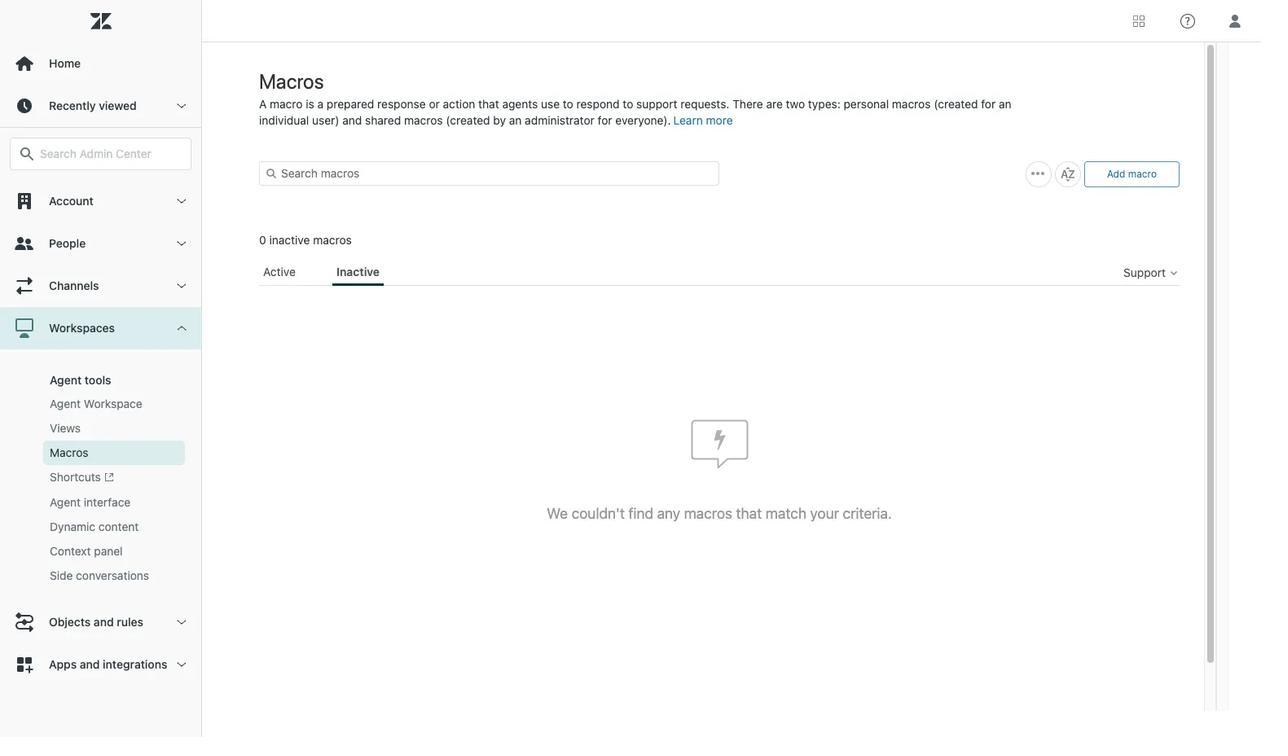 Task type: vqa. For each thing, say whether or not it's contained in the screenshot.
The Broken to the left
no



Task type: locate. For each thing, give the bounding box(es) containing it.
dynamic
[[50, 520, 95, 534]]

objects and rules button
[[0, 602, 201, 644]]

recently viewed
[[49, 99, 137, 112]]

integrations
[[103, 658, 167, 672]]

1 vertical spatial and
[[80, 658, 100, 672]]

objects
[[49, 615, 91, 629]]

and for apps
[[80, 658, 100, 672]]

home
[[49, 56, 81, 70]]

tree item inside primary "element"
[[0, 307, 201, 602]]

tree item
[[0, 307, 201, 602]]

context panel
[[50, 545, 123, 558]]

macros
[[50, 446, 89, 460]]

tree
[[0, 180, 201, 686]]

panel
[[94, 545, 123, 558]]

agent up dynamic
[[50, 496, 81, 510]]

views element
[[50, 420, 81, 437]]

views
[[50, 421, 81, 435]]

help image
[[1181, 13, 1195, 28]]

0 vertical spatial agent
[[50, 373, 82, 387]]

tree item containing workspaces
[[0, 307, 201, 602]]

agent interface
[[50, 496, 131, 510]]

agent interface link
[[43, 491, 185, 515]]

and right apps
[[80, 658, 100, 672]]

home button
[[0, 42, 201, 85]]

shortcuts element
[[50, 469, 114, 487]]

0 vertical spatial and
[[94, 615, 114, 629]]

tree containing account
[[0, 180, 201, 686]]

macros link
[[43, 441, 185, 465]]

agent workspace link
[[43, 392, 185, 416]]

side conversations link
[[43, 564, 185, 589]]

and
[[94, 615, 114, 629], [80, 658, 100, 672]]

2 vertical spatial agent
[[50, 496, 81, 510]]

agent tools
[[50, 373, 111, 387]]

agent for agent workspace
[[50, 397, 81, 411]]

viewed
[[99, 99, 137, 112]]

interface
[[84, 496, 131, 510]]

None search field
[[2, 138, 200, 170]]

1 vertical spatial agent
[[50, 397, 81, 411]]

conversations
[[76, 569, 149, 583]]

agent
[[50, 373, 82, 387], [50, 397, 81, 411], [50, 496, 81, 510]]

side
[[50, 569, 73, 583]]

and left rules
[[94, 615, 114, 629]]

user menu image
[[1225, 10, 1246, 31]]

recently viewed button
[[0, 85, 201, 127]]

1 agent from the top
[[50, 373, 82, 387]]

workspaces button
[[0, 307, 201, 350]]

none search field inside primary "element"
[[2, 138, 200, 170]]

3 agent from the top
[[50, 496, 81, 510]]

channels
[[49, 279, 99, 293]]

tree inside primary "element"
[[0, 180, 201, 686]]

2 agent from the top
[[50, 397, 81, 411]]

agent left tools
[[50, 373, 82, 387]]

objects and rules
[[49, 615, 143, 629]]

context
[[50, 545, 91, 558]]

agent up views
[[50, 397, 81, 411]]



Task type: describe. For each thing, give the bounding box(es) containing it.
context panel element
[[50, 544, 123, 560]]

content
[[98, 520, 139, 534]]

channels button
[[0, 265, 201, 307]]

dynamic content link
[[43, 515, 185, 540]]

and for objects
[[94, 615, 114, 629]]

agent tools element
[[50, 373, 111, 387]]

account
[[49, 194, 94, 208]]

recently
[[49, 99, 96, 112]]

workspace
[[84, 397, 142, 411]]

dynamic content
[[50, 520, 139, 534]]

primary element
[[0, 0, 202, 737]]

agent workspace
[[50, 397, 142, 411]]

dynamic content element
[[50, 519, 139, 536]]

tools
[[85, 373, 111, 387]]

account button
[[0, 180, 201, 222]]

agent interface element
[[50, 495, 131, 511]]

side conversations
[[50, 569, 149, 583]]

Search Admin Center field
[[40, 147, 181, 161]]

apps
[[49, 658, 77, 672]]

views link
[[43, 416, 185, 441]]

agent for agent interface
[[50, 496, 81, 510]]

rules
[[117, 615, 143, 629]]

apps and integrations
[[49, 658, 167, 672]]

shortcuts
[[50, 470, 101, 484]]

people
[[49, 236, 86, 250]]

workspaces
[[49, 321, 115, 335]]

side conversations element
[[50, 568, 149, 585]]

workspaces group
[[0, 350, 201, 602]]

macros element
[[50, 445, 89, 461]]

context panel link
[[43, 540, 185, 564]]

people button
[[0, 222, 201, 265]]

agent workspace element
[[50, 396, 142, 412]]

shortcuts link
[[43, 465, 185, 491]]

zendesk products image
[[1133, 15, 1145, 26]]

apps and integrations button
[[0, 644, 201, 686]]

agent for agent tools
[[50, 373, 82, 387]]



